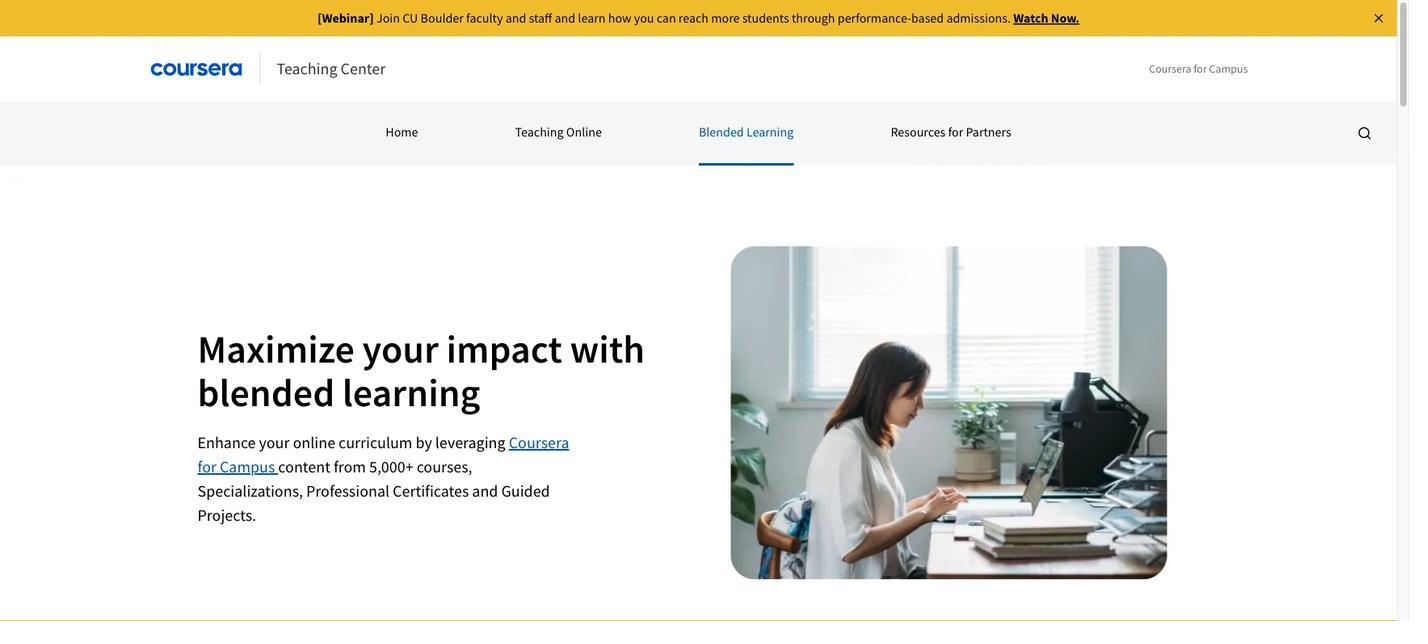Task type: vqa. For each thing, say whether or not it's contained in the screenshot.
Taught in English
no



Task type: describe. For each thing, give the bounding box(es) containing it.
how
[[609, 10, 632, 26]]

watch
[[1014, 10, 1049, 26]]

leveraging
[[436, 433, 506, 453]]

menu containing home
[[0, 101, 1398, 166]]

campus inside coursera for campus
[[220, 457, 275, 477]]

5,000+
[[369, 457, 414, 477]]

guided
[[502, 481, 550, 502]]

cu
[[403, 10, 418, 26]]

through
[[792, 10, 836, 26]]

1 horizontal spatial for
[[949, 124, 964, 140]]

projects.
[[198, 506, 256, 526]]

based
[[912, 10, 944, 26]]

close banner image
[[1372, 11, 1387, 25]]

teaching for teaching center
[[277, 59, 338, 79]]

resources for partners
[[891, 124, 1012, 140]]

now.
[[1052, 10, 1080, 26]]

impact
[[447, 325, 562, 373]]

reach
[[679, 10, 709, 26]]

online
[[293, 433, 336, 453]]

1 vertical spatial coursera
[[509, 433, 569, 453]]

learning
[[343, 369, 481, 417]]

teaching center
[[277, 59, 386, 79]]

0 horizontal spatial coursera for campus
[[198, 433, 569, 477]]

resources for partners link
[[891, 101, 1012, 166]]

blended learning
[[699, 124, 794, 140]]

admissions.
[[947, 10, 1011, 26]]

0 vertical spatial coursera for campus
[[1150, 61, 1249, 76]]

online
[[567, 124, 602, 140]]

blended
[[699, 124, 744, 140]]

your for enhance
[[259, 433, 290, 453]]

and for boulder
[[555, 10, 576, 26]]

partners
[[966, 124, 1012, 140]]

2 horizontal spatial for
[[1194, 61, 1208, 76]]

learning
[[747, 124, 794, 140]]

from
[[334, 457, 366, 477]]

with
[[570, 325, 645, 373]]

more
[[712, 10, 740, 26]]



Task type: locate. For each thing, give the bounding box(es) containing it.
campus
[[1210, 61, 1249, 76], [220, 457, 275, 477]]

1 vertical spatial teaching
[[515, 124, 564, 140]]

and inside content from 5,000+ courses, specializations, professional certificates and guided projects.
[[472, 481, 498, 502]]

your
[[363, 325, 439, 373], [259, 433, 290, 453]]

courses,
[[417, 457, 473, 477]]

0 horizontal spatial campus
[[220, 457, 275, 477]]

teaching left center
[[277, 59, 338, 79]]

maximize
[[198, 325, 355, 373]]

1 horizontal spatial coursera
[[1150, 61, 1192, 76]]

0 vertical spatial your
[[363, 325, 439, 373]]

join
[[377, 10, 400, 26]]

2 horizontal spatial and
[[555, 10, 576, 26]]

0 horizontal spatial coursera for campus link
[[198, 433, 569, 477]]

blended
[[198, 369, 335, 417]]

home link
[[386, 101, 418, 166]]

you
[[634, 10, 654, 26]]

1 horizontal spatial and
[[506, 10, 527, 26]]

enhance
[[198, 433, 256, 453]]

1 vertical spatial coursera for campus
[[198, 433, 569, 477]]

0 horizontal spatial teaching
[[277, 59, 338, 79]]

0 vertical spatial coursera for campus link
[[1134, 60, 1265, 77]]

watch now. link
[[1014, 10, 1080, 26]]

can
[[657, 10, 676, 26]]

learn
[[578, 10, 606, 26]]

coursera
[[1150, 61, 1192, 76], [509, 433, 569, 453]]

content from 5,000+ courses, specializations, professional certificates and guided projects.
[[198, 457, 550, 526]]

performance-
[[838, 10, 912, 26]]

resources
[[891, 124, 946, 140]]

content
[[278, 457, 331, 477]]

teaching online
[[515, 124, 602, 140]]

staff
[[529, 10, 552, 26]]

coursera for campus link
[[1134, 60, 1265, 77], [198, 433, 569, 477]]

and
[[506, 10, 527, 26], [555, 10, 576, 26], [472, 481, 498, 502]]

enhance your online curriculum by leveraging
[[198, 433, 509, 453]]

1 horizontal spatial coursera for campus link
[[1134, 60, 1265, 77]]

1 vertical spatial campus
[[220, 457, 275, 477]]

teaching
[[277, 59, 338, 79], [515, 124, 564, 140]]

1 vertical spatial for
[[949, 124, 964, 140]]

[webinar] join cu boulder faculty and staff and learn how you can reach more students through performance-based admissions. watch now.
[[318, 10, 1080, 26]]

1 horizontal spatial coursera for campus
[[1150, 61, 1249, 76]]

center
[[341, 59, 386, 79]]

teaching center link
[[261, 53, 402, 85]]

0 vertical spatial teaching
[[277, 59, 338, 79]]

blended learning link
[[699, 101, 794, 166]]

for
[[1194, 61, 1208, 76], [949, 124, 964, 140], [198, 457, 217, 477]]

coursera for campus
[[1150, 61, 1249, 76], [198, 433, 569, 477]]

0 horizontal spatial and
[[472, 481, 498, 502]]

1 vertical spatial coursera for campus link
[[198, 433, 569, 477]]

0 horizontal spatial for
[[198, 457, 217, 477]]

[webinar]
[[318, 10, 374, 26]]

teaching for teaching online
[[515, 124, 564, 140]]

teaching left 'online' on the left
[[515, 124, 564, 140]]

maximize your impact with blended learning
[[198, 325, 645, 417]]

faculty
[[466, 10, 503, 26]]

specializations,
[[198, 481, 303, 502]]

1 horizontal spatial your
[[363, 325, 439, 373]]

and left guided
[[472, 481, 498, 502]]

and left staff
[[506, 10, 527, 26]]

home
[[386, 124, 418, 140]]

0 horizontal spatial your
[[259, 433, 290, 453]]

2 vertical spatial for
[[198, 457, 217, 477]]

0 horizontal spatial coursera
[[509, 433, 569, 453]]

for inside coursera for campus
[[198, 457, 217, 477]]

students
[[743, 10, 790, 26]]

your inside maximize your impact with blended learning
[[363, 325, 439, 373]]

curriculum
[[339, 433, 413, 453]]

certificates
[[393, 481, 469, 502]]

0 vertical spatial campus
[[1210, 61, 1249, 76]]

0 vertical spatial coursera
[[1150, 61, 1192, 76]]

1 horizontal spatial campus
[[1210, 61, 1249, 76]]

and for courses,
[[472, 481, 498, 502]]

professional
[[306, 481, 390, 502]]

menu
[[0, 101, 1398, 166]]

your for maximize
[[363, 325, 439, 373]]

1 vertical spatial your
[[259, 433, 290, 453]]

teaching online link
[[515, 101, 602, 166]]

by
[[416, 433, 432, 453]]

1 horizontal spatial teaching
[[515, 124, 564, 140]]

boulder
[[421, 10, 464, 26]]

0 vertical spatial for
[[1194, 61, 1208, 76]]

and right staff
[[555, 10, 576, 26]]



